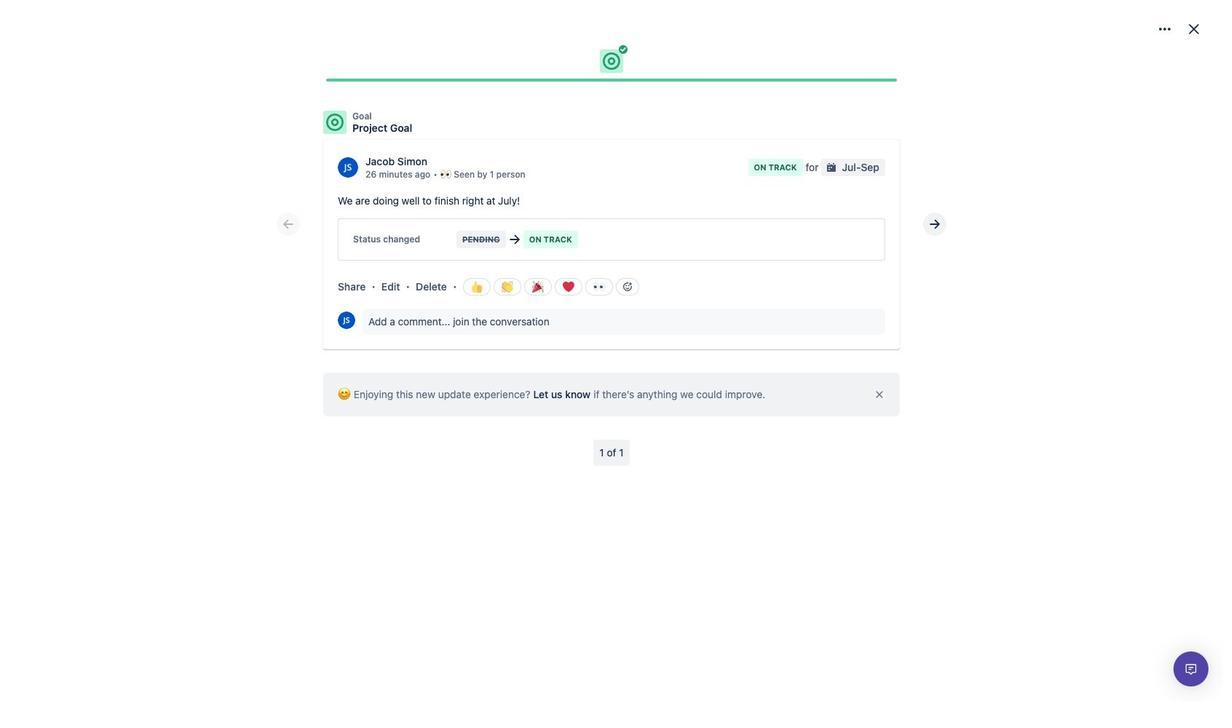 Task type: locate. For each thing, give the bounding box(es) containing it.
1 horizontal spatial goal icon image
[[603, 52, 621, 70]]

:tada: image
[[532, 281, 544, 293], [532, 281, 544, 293]]

changed to image
[[506, 231, 524, 248]]

:eyes: image
[[593, 281, 605, 293], [593, 281, 605, 293]]

goal icon image
[[603, 52, 621, 70], [326, 114, 344, 131]]

add reaction image
[[622, 281, 633, 293]]

next month image
[[816, 67, 834, 85]]

banner
[[0, 0, 1224, 41]]

close image
[[1186, 20, 1203, 38]]

next update image
[[927, 216, 944, 233]]

:thumbsup: image
[[471, 281, 483, 293]]

settings image
[[1157, 20, 1174, 38]]

:clap: image
[[502, 281, 513, 293], [502, 281, 513, 293]]

1 vertical spatial goal icon image
[[326, 114, 344, 131]]

0 vertical spatial goal icon image
[[603, 52, 621, 70]]



Task type: vqa. For each thing, say whether or not it's contained in the screenshot.
More icon related to Move Away image
no



Task type: describe. For each thing, give the bounding box(es) containing it.
Search field
[[921, 8, 1067, 32]]

:heart: image
[[563, 281, 574, 293]]

0 horizontal spatial goal icon image
[[326, 114, 344, 131]]

close banner image
[[874, 389, 886, 401]]

:thumbsup: image
[[471, 281, 483, 293]]

:heart: image
[[563, 281, 574, 293]]



